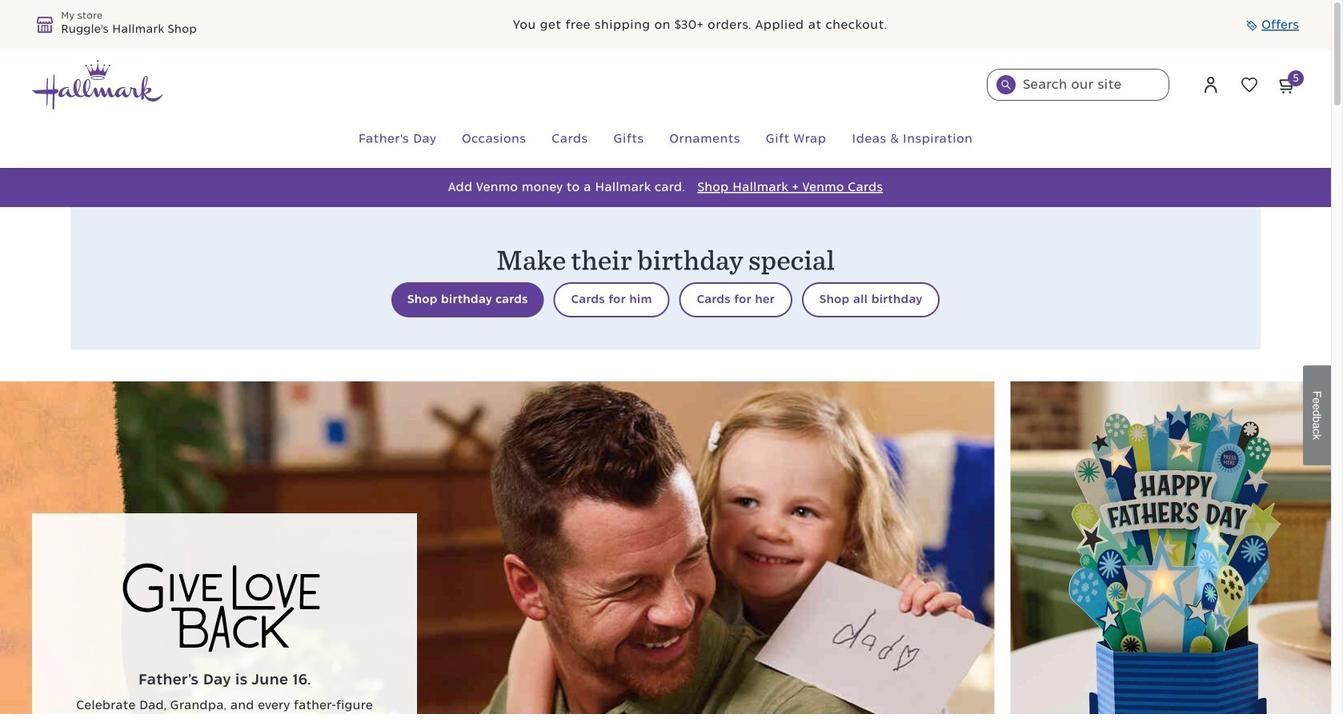 Task type: describe. For each thing, give the bounding box(es) containing it.
search image
[[1002, 80, 1011, 90]]

next slide image
[[1318, 351, 1339, 364]]

pop-up card with happy fathers day on it. image
[[1011, 382, 1331, 715]]

my account dropdown menu image
[[1202, 75, 1221, 94]]

main menu. menu bar
[[32, 110, 1299, 168]]

father carrying daughter on his back while she holds his card. image
[[0, 382, 995, 715]]



Task type: vqa. For each thing, say whether or not it's contained in the screenshot.
* for * Exp month
no



Task type: locate. For each thing, give the bounding box(es) containing it.
None search field
[[987, 69, 1170, 101]]

Search search field
[[987, 69, 1170, 101]]

hallmark logo image
[[32, 60, 163, 110]]



